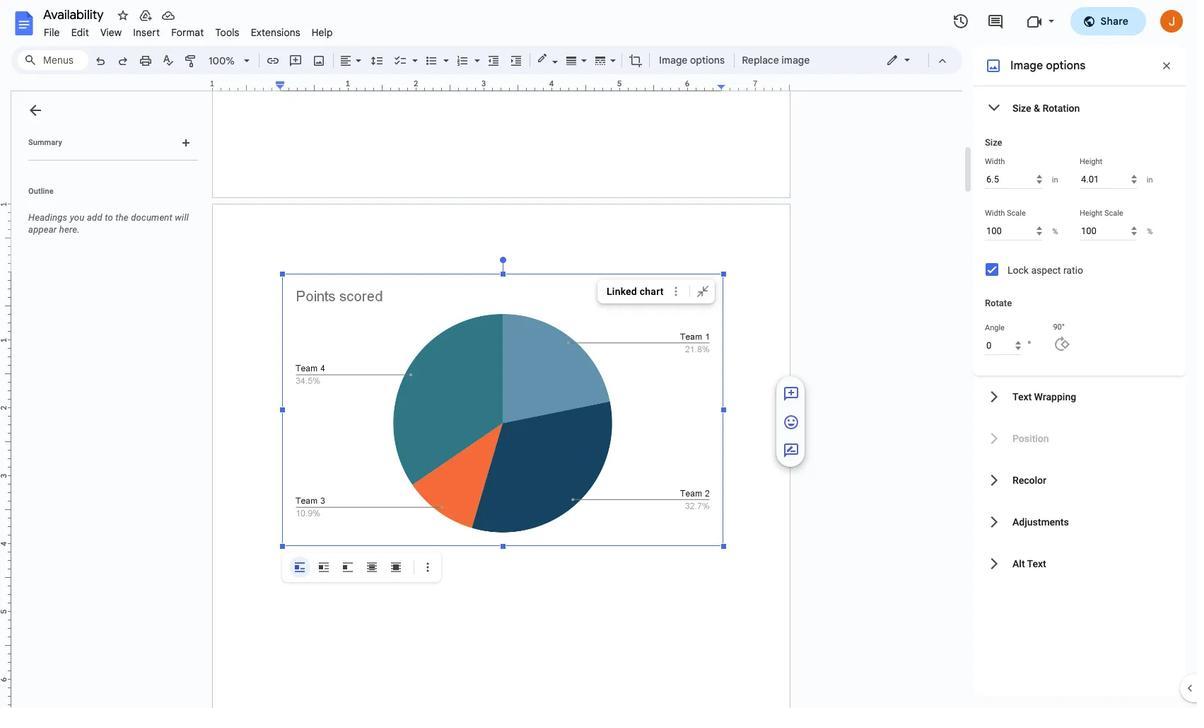 Task type: locate. For each thing, give the bounding box(es) containing it.
outline heading
[[11, 186, 204, 206]]

Wrap text radio
[[313, 557, 335, 578]]

share
[[1101, 15, 1129, 28]]

position tab
[[974, 417, 1186, 459]]

add
[[87, 212, 102, 223]]

0 vertical spatial height
[[1080, 157, 1103, 166]]

Menus field
[[18, 50, 88, 70]]

options inside section
[[1046, 59, 1086, 73]]

headings
[[28, 212, 67, 223]]

replace image
[[742, 54, 810, 66]]

1 horizontal spatial options
[[1046, 59, 1086, 73]]

0 horizontal spatial scale
[[1007, 209, 1026, 218]]

menu bar
[[38, 18, 339, 42]]

size inside tab
[[1013, 102, 1032, 114]]

menu bar banner
[[0, 0, 1198, 708]]

width up width scale, measured in percents. value must be between 0.9 and 1016 text field
[[985, 209, 1005, 218]]

size left &
[[1013, 102, 1032, 114]]

image options application
[[0, 0, 1198, 708]]

1 horizontal spatial in
[[1147, 175, 1153, 184]]

will
[[175, 212, 189, 223]]

height
[[1080, 157, 1103, 166], [1080, 209, 1103, 218]]

options up right margin image
[[690, 54, 725, 66]]

1 vertical spatial size image
[[783, 414, 800, 431]]

image
[[659, 54, 688, 66], [1011, 59, 1043, 73]]

scale up width scale, measured in percents. value must be between 0.9 and 1016 text field
[[1007, 209, 1026, 218]]

2 in from the left
[[1147, 175, 1153, 184]]

text wrapping
[[1013, 391, 1077, 402]]

chart options element
[[598, 279, 718, 303]]

% up aspect
[[1053, 227, 1058, 236]]

size for size & rotation
[[1013, 102, 1032, 114]]

scale for width scale
[[1007, 209, 1026, 218]]

width for width
[[985, 157, 1005, 166]]

image options
[[659, 54, 725, 66], [1011, 59, 1086, 73]]

0 horizontal spatial options
[[690, 54, 725, 66]]

linked chart
[[607, 286, 664, 297]]

0 vertical spatial text
[[1013, 391, 1032, 402]]

height for height
[[1080, 157, 1103, 166]]

help
[[312, 26, 333, 39]]

top margin image
[[0, 204, 11, 276]]

height scale
[[1080, 209, 1124, 218]]

recolor tab
[[974, 459, 1186, 501]]

1 horizontal spatial scale
[[1105, 209, 1124, 218]]

size & rotation tab
[[974, 87, 1186, 129]]

insert menu item
[[128, 24, 166, 41]]

2 width from the top
[[985, 209, 1005, 218]]

image options up size & rotation
[[1011, 59, 1086, 73]]

0 horizontal spatial image options
[[659, 54, 725, 66]]

1 vertical spatial size
[[985, 137, 1003, 148]]

%
[[1053, 227, 1058, 236], [1147, 227, 1153, 236]]

appear
[[28, 224, 57, 235]]

option group inside image options application
[[289, 557, 407, 578]]

here.
[[59, 224, 80, 235]]

toolbar
[[285, 557, 439, 578]]

toolbar inside image options application
[[285, 557, 439, 578]]

Break text radio
[[337, 557, 359, 578]]

Zoom text field
[[205, 51, 239, 71]]

1 horizontal spatial %
[[1147, 227, 1153, 236]]

image options section
[[974, 46, 1186, 697]]

options inside button
[[690, 54, 725, 66]]

rotate
[[985, 298, 1012, 308]]

0 horizontal spatial in
[[1052, 175, 1059, 184]]

image inside section
[[1011, 59, 1043, 73]]

insert
[[133, 26, 160, 39]]

text right alt
[[1028, 558, 1047, 569]]

Angle, measured in degrees. Value must be between 0 and 360 text field
[[985, 336, 1021, 355]]

1 horizontal spatial size
[[1013, 102, 1032, 114]]

Width, measured in inches. Value must be between 0.01 and 66 text field
[[985, 170, 1042, 189]]

menu bar containing file
[[38, 18, 339, 42]]

3 size image from the top
[[783, 442, 800, 459]]

In line radio
[[289, 557, 311, 578]]

% right the height scale, measured in percents. value must be between 0.9 and 1645 text field
[[1147, 227, 1153, 236]]

scale
[[1007, 209, 1026, 218], [1105, 209, 1124, 218]]

text
[[1013, 391, 1032, 402], [1028, 558, 1047, 569]]

2 scale from the left
[[1105, 209, 1124, 218]]

you
[[70, 212, 85, 223]]

1 vertical spatial width
[[985, 209, 1005, 218]]

1 width from the top
[[985, 157, 1005, 166]]

image
[[782, 54, 810, 66]]

0 horizontal spatial size
[[985, 137, 1003, 148]]

size
[[1013, 102, 1032, 114], [985, 137, 1003, 148]]

in right height, measured in inches. value must be between 0.01 and 66 text field
[[1147, 175, 1153, 184]]

image options up right margin image
[[659, 54, 725, 66]]

2 height from the top
[[1080, 209, 1103, 218]]

right margin image
[[718, 80, 789, 91]]

1 scale from the left
[[1007, 209, 1026, 218]]

text wrapping tab
[[974, 376, 1186, 417]]

replace image button
[[738, 50, 814, 71]]

scale up the height scale, measured in percents. value must be between 0.9 and 1645 text field
[[1105, 209, 1124, 218]]

width
[[985, 157, 1005, 166], [985, 209, 1005, 218]]

tools menu item
[[210, 24, 245, 41]]

size up width, measured in inches. value must be between 0.01 and 66 text field
[[985, 137, 1003, 148]]

summary
[[28, 138, 62, 147]]

angle
[[985, 323, 1005, 332]]

summary heading
[[28, 137, 62, 149]]

options up rotation
[[1046, 59, 1086, 73]]

1 horizontal spatial image options
[[1011, 59, 1086, 73]]

option group
[[289, 557, 407, 578]]

1 vertical spatial text
[[1028, 558, 1047, 569]]

adjustments
[[1013, 516, 1069, 527]]

1 height from the top
[[1080, 157, 1103, 166]]

1 vertical spatial height
[[1080, 209, 1103, 218]]

image options button
[[653, 50, 731, 71]]

0 vertical spatial size image
[[783, 386, 800, 403]]

width for width scale
[[985, 209, 1005, 218]]

menu bar inside menu bar banner
[[38, 18, 339, 42]]

&
[[1034, 102, 1040, 114]]

1 in from the left
[[1052, 175, 1059, 184]]

size image
[[783, 386, 800, 403], [783, 414, 800, 431], [783, 442, 800, 459]]

2 % from the left
[[1147, 227, 1153, 236]]

0 horizontal spatial %
[[1053, 227, 1058, 236]]

Zoom field
[[203, 50, 256, 71]]

options
[[690, 54, 725, 66], [1046, 59, 1086, 73]]

in right width, measured in inches. value must be between 0.01 and 66 text field
[[1052, 175, 1059, 184]]

outline
[[28, 187, 54, 196]]

in
[[1052, 175, 1059, 184], [1147, 175, 1153, 184]]

height up height, measured in inches. value must be between 0.01 and 66 text field
[[1080, 157, 1103, 166]]

90°
[[1054, 323, 1065, 332]]

width up width, measured in inches. value must be between 0.01 and 66 text field
[[985, 157, 1005, 166]]

aspect
[[1032, 265, 1061, 276]]

1 % from the left
[[1053, 227, 1058, 236]]

0 vertical spatial size
[[1013, 102, 1032, 114]]

1 horizontal spatial image
[[1011, 59, 1043, 73]]

height up the height scale, measured in percents. value must be between 0.9 and 1645 text field
[[1080, 209, 1103, 218]]

0 horizontal spatial image
[[659, 54, 688, 66]]

text left 'wrapping'
[[1013, 391, 1032, 402]]

line & paragraph spacing image
[[369, 50, 385, 70]]

in for width
[[1052, 175, 1059, 184]]

Height, measured in inches. Value must be between 0.01 and 66 text field
[[1080, 170, 1137, 189]]

wrapping
[[1035, 391, 1077, 402]]

recolor
[[1013, 474, 1047, 486]]

2 vertical spatial size image
[[783, 442, 800, 459]]

0 vertical spatial width
[[985, 157, 1005, 166]]



Task type: describe. For each thing, give the bounding box(es) containing it.
rotation
[[1043, 102, 1080, 114]]

alt text
[[1013, 558, 1047, 569]]

share button
[[1071, 7, 1147, 35]]

1 size image from the top
[[783, 386, 800, 403]]

2 size image from the top
[[783, 414, 800, 431]]

insert image image
[[311, 50, 327, 70]]

In front of text radio
[[386, 557, 407, 578]]

tools
[[215, 26, 240, 39]]

alt text tab
[[974, 543, 1186, 584]]

file menu item
[[38, 24, 66, 41]]

% for width scale
[[1053, 227, 1058, 236]]

width scale
[[985, 209, 1026, 218]]

ratio
[[1064, 265, 1084, 276]]

text inside tab
[[1013, 391, 1032, 402]]

main toolbar
[[88, 0, 814, 177]]

alt
[[1013, 558, 1025, 569]]

extensions
[[251, 26, 300, 39]]

Height Scale, measured in percents. Value must be between 0.9 and 1645 text field
[[1080, 221, 1137, 241]]

replace
[[742, 54, 779, 66]]

file
[[44, 26, 60, 39]]

size & rotation
[[1013, 102, 1080, 114]]

headings you add to the document will appear here.
[[28, 212, 189, 235]]

document
[[131, 212, 173, 223]]

Rename text field
[[38, 6, 112, 23]]

extensions menu item
[[245, 24, 306, 41]]

border weight image
[[564, 50, 580, 70]]

view menu item
[[95, 24, 128, 41]]

edit menu item
[[66, 24, 95, 41]]

to
[[105, 212, 113, 223]]

position
[[1013, 433, 1049, 444]]

linked chart options image
[[669, 284, 684, 299]]

image inside button
[[659, 54, 688, 66]]

linked
[[607, 286, 637, 297]]

size for size
[[985, 137, 1003, 148]]

Lock aspect ratio checkbox
[[986, 263, 999, 276]]

format
[[171, 26, 204, 39]]

mode and view toolbar
[[876, 46, 954, 74]]

1
[[210, 79, 215, 88]]

Star checkbox
[[113, 6, 133, 25]]

height for height scale
[[1080, 209, 1103, 218]]

border dash image
[[593, 50, 609, 70]]

lock aspect ratio
[[1008, 265, 1084, 276]]

image options inside section
[[1011, 59, 1086, 73]]

lock
[[1008, 265, 1029, 276]]

image options inside button
[[659, 54, 725, 66]]

format menu item
[[166, 24, 210, 41]]

in for height
[[1147, 175, 1153, 184]]

scale for height scale
[[1105, 209, 1124, 218]]

left margin image
[[213, 80, 284, 91]]

chart
[[640, 286, 664, 297]]

view
[[100, 26, 122, 39]]

adjustments tab
[[974, 501, 1186, 543]]

help menu item
[[306, 24, 339, 41]]

Behind text radio
[[361, 557, 383, 578]]

% for height scale
[[1147, 227, 1153, 236]]

Width Scale, measured in percents. Value must be between 0.9 and 1016 text field
[[985, 221, 1042, 241]]

edit
[[71, 26, 89, 39]]

the
[[115, 212, 129, 223]]

document outline element
[[11, 91, 204, 708]]

°
[[1028, 338, 1032, 351]]

text inside tab
[[1028, 558, 1047, 569]]



Task type: vqa. For each thing, say whether or not it's contained in the screenshot.
Spacing
no



